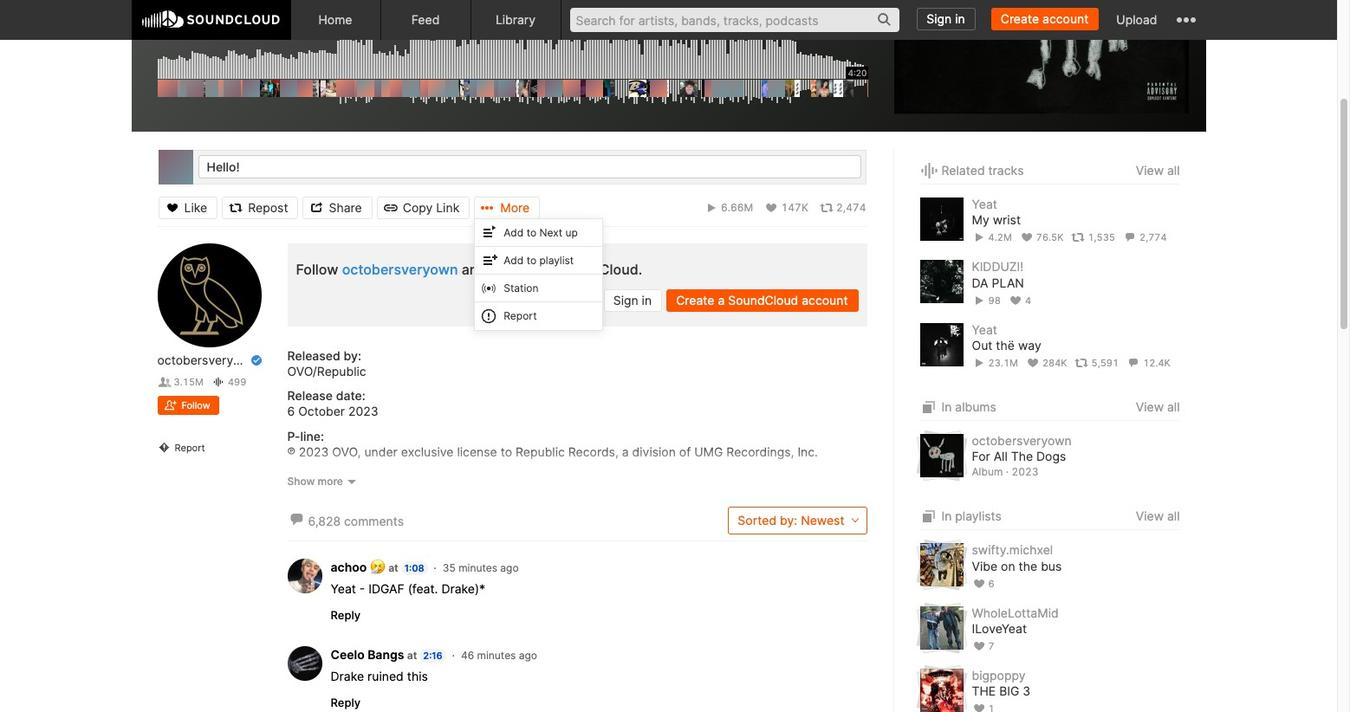 Task type: locate. For each thing, give the bounding box(es) containing it.
drake - idgaf (feat. yeat) element
[[894, 0, 1189, 114]]

copy
[[403, 200, 433, 215]]

0 horizontal spatial ·
[[434, 561, 437, 574]]

2 vertical spatial all
[[1168, 509, 1180, 524]]

reply for yeat
[[331, 608, 361, 622]]

2023 down line:
[[299, 444, 329, 459]]

minutes
[[459, 561, 498, 574], [477, 649, 516, 662]]

yeat link up my
[[972, 197, 998, 211]]

0 vertical spatial sign
[[927, 11, 952, 26]]

1 vertical spatial ago
[[519, 649, 537, 662]]

minutes right 46
[[477, 649, 516, 662]]

home
[[319, 12, 352, 27]]

copy link button
[[377, 196, 470, 219]]

1 horizontal spatial sign
[[927, 11, 952, 26]]

98
[[989, 294, 1001, 307]]

sign for create account
[[927, 11, 952, 26]]

1 view from the top
[[1136, 163, 1164, 178]]

report down "follow" 'button'
[[175, 442, 205, 454]]

follow inside 'button'
[[182, 400, 210, 412]]

to for next
[[527, 226, 537, 239]]

0 vertical spatial on
[[537, 261, 554, 278]]

ago right 46
[[519, 649, 537, 662]]

1 vertical spatial to
[[527, 254, 537, 267]]

report
[[504, 310, 537, 323], [175, 442, 205, 454]]

create for create account
[[1001, 11, 1039, 26]]

by: inside released by: ovo/republic
[[344, 348, 361, 363]]

octobersveryown for octobersveryown
[[157, 353, 257, 368]]

284k
[[1043, 357, 1067, 369]]

minutes inside ceelo bangs at 2:16 · 46 minutes ago
[[477, 649, 516, 662]]

1 horizontal spatial sign in
[[927, 11, 965, 26]]

at left "2:16" link
[[407, 649, 417, 662]]

0 vertical spatial by:
[[344, 348, 361, 363]]

2023 inside p-line: ℗ 2023 ovo, under exclusive license to republic records, a division of umg recordings, inc.
[[299, 444, 329, 459]]

ceelo bangs link
[[331, 647, 404, 662]]

1 horizontal spatial by:
[[780, 513, 798, 528]]

2 vertical spatial view
[[1136, 509, 1164, 524]]

follow for follow
[[182, 400, 210, 412]]

drake ruined this
[[331, 669, 428, 684]]

1 horizontal spatial ·
[[452, 649, 455, 662]]

octobersveryown for octobersveryown for all the dogs album · 2023
[[972, 434, 1072, 448]]

add for add to next up
[[504, 226, 524, 239]]

next
[[540, 226, 563, 239]]

1 vertical spatial 6
[[989, 578, 995, 590]]

0 vertical spatial reply
[[331, 608, 361, 622]]

1 horizontal spatial 6
[[989, 578, 995, 590]]

3 view from the top
[[1136, 509, 1164, 524]]

yeat up my
[[972, 197, 998, 211]]

view for my wrist
[[1136, 163, 1164, 178]]

1 horizontal spatial at
[[407, 649, 417, 662]]

1 vertical spatial create
[[676, 293, 715, 308]]

follow button
[[157, 396, 219, 415]]

in
[[942, 400, 952, 414], [942, 509, 952, 524]]

achoo
[[331, 560, 367, 574]]

set image
[[920, 397, 938, 418], [920, 506, 938, 527]]

sign in button for create account
[[917, 8, 976, 30]]

1 set image from the top
[[920, 397, 938, 418]]

0 vertical spatial sign in button
[[917, 8, 976, 30]]

0 horizontal spatial in
[[642, 293, 652, 308]]

add for add to playlist
[[504, 254, 524, 267]]

0 vertical spatial to
[[527, 226, 537, 239]]

0 vertical spatial 6
[[287, 404, 295, 419]]

october
[[298, 404, 345, 419]]

1 vertical spatial all
[[1168, 400, 1180, 414]]

released by: ovo/republic
[[287, 348, 366, 379]]

track stats element containing 98
[[972, 291, 1180, 310]]

1 vertical spatial sign in button
[[604, 289, 662, 312]]

0 vertical spatial in
[[942, 400, 952, 414]]

account right soundcloud
[[802, 293, 848, 308]]

add inside button
[[504, 254, 524, 267]]

2 horizontal spatial octobersveryown link
[[972, 434, 1072, 448]]

yeat up out
[[972, 322, 998, 337]]

to left playlist on the top left of page
[[527, 254, 537, 267]]

set image left in albums
[[920, 397, 938, 418]]

by: right sorted
[[780, 513, 798, 528]]

2 vertical spatial to
[[501, 444, 512, 459]]

bigpoppy the big 3
[[972, 668, 1031, 699]]

0 vertical spatial octobersveryown link
[[342, 261, 458, 278]]

reply link down -
[[331, 608, 361, 622]]

1 horizontal spatial on
[[1001, 559, 1016, 573]]

0 vertical spatial add
[[504, 226, 524, 239]]

· for idgaf
[[434, 561, 437, 574]]

0 horizontal spatial sign in
[[613, 293, 652, 308]]

2 set image from the top
[[920, 506, 938, 527]]

1 horizontal spatial report
[[504, 310, 537, 323]]

bigpoppy
[[972, 668, 1026, 683]]

for
[[972, 449, 990, 464]]

in left playlists
[[942, 509, 952, 524]]

1 horizontal spatial a
[[718, 293, 725, 308]]

1 vertical spatial view
[[1136, 400, 1164, 414]]

reply link for drake
[[331, 696, 361, 710]]

da plan element
[[920, 260, 963, 304]]

sign in for create a soundcloud account
[[613, 293, 652, 308]]

release
[[287, 388, 333, 403]]

ago right 35
[[500, 561, 519, 574]]

2 view from the top
[[1136, 400, 1164, 414]]

minutes for yeat - idgaf (feat. drake)*
[[459, 561, 498, 574]]

1 horizontal spatial octobersveryown
[[342, 261, 458, 278]]

at inside ceelo bangs at 2:16 · 46 minutes ago
[[407, 649, 417, 662]]

· left 35
[[434, 561, 437, 574]]

2 horizontal spatial octobersveryown
[[972, 434, 1072, 448]]

2 reply link from the top
[[331, 696, 361, 710]]

· inside achoo 🤧 at 1:08 · 35 minutes ago
[[434, 561, 437, 574]]

sign in for create account
[[927, 11, 965, 26]]

set image for in playlists
[[920, 506, 938, 527]]

0 vertical spatial ago
[[500, 561, 519, 574]]

6 inside release date: 6 october 2023
[[287, 404, 295, 419]]

out thë way link
[[972, 338, 1042, 354]]

all for vibe on the bus
[[1168, 509, 1180, 524]]

0 horizontal spatial create
[[676, 293, 715, 308]]

on down swifty.michxel 'link'
[[1001, 559, 1016, 573]]

like button
[[158, 196, 218, 219]]

1 vertical spatial on
[[1001, 559, 1016, 573]]

octobersveryown up the
[[972, 434, 1072, 448]]

5,591 link
[[1075, 357, 1119, 369]]

0 vertical spatial set image
[[920, 397, 938, 418]]

1 vertical spatial set image
[[920, 506, 938, 527]]

1 vertical spatial yeat link
[[972, 322, 998, 337]]

track stats element containing 23.1m
[[972, 354, 1180, 373]]

follow down share popup button
[[296, 261, 338, 278]]

feed link
[[381, 0, 471, 40]]

2023 inside release date: 6 october 2023
[[348, 404, 378, 419]]

follow octobersveryown and others on soundcloud.
[[296, 261, 643, 278]]

0 horizontal spatial by:
[[344, 348, 361, 363]]

1 horizontal spatial octobersveryown link
[[342, 261, 458, 278]]

1 horizontal spatial 2023
[[348, 404, 378, 419]]

division
[[632, 444, 676, 459]]

0 horizontal spatial sign
[[613, 293, 639, 308]]

achoo 🤧's avatar element
[[287, 559, 322, 593]]

yeat inside yeat out thë way
[[972, 322, 998, 337]]

reply link down drake
[[331, 696, 361, 710]]

create account
[[1001, 11, 1089, 26]]

track stats element
[[540, 196, 866, 219], [972, 228, 1180, 247], [972, 291, 1180, 310], [972, 354, 1180, 373]]

to right "license"
[[501, 444, 512, 459]]

follow down "3.15m"
[[182, 400, 210, 412]]

minutes inside achoo 🤧 at 1:08 · 35 minutes ago
[[459, 561, 498, 574]]

0 horizontal spatial on
[[537, 261, 554, 278]]

0 vertical spatial yeat
[[972, 197, 998, 211]]

2023 down date:
[[348, 404, 378, 419]]

on up station
[[537, 261, 554, 278]]

track stats element containing 6.66m
[[540, 196, 866, 219]]

octobersveryown down copy on the left top
[[342, 261, 458, 278]]

1 vertical spatial yeat
[[972, 322, 998, 337]]

Search search field
[[570, 8, 900, 32]]

2 horizontal spatial 2023
[[1012, 465, 1039, 478]]

view
[[1136, 163, 1164, 178], [1136, 400, 1164, 414], [1136, 509, 1164, 524]]

sound image
[[920, 160, 938, 181]]

yeat
[[972, 197, 998, 211], [972, 322, 998, 337], [331, 581, 356, 596]]

by: up ovo/republic
[[344, 348, 361, 363]]

0 vertical spatial ·
[[434, 561, 437, 574]]

2 vertical spatial view all
[[1136, 509, 1180, 524]]

2023
[[348, 404, 378, 419], [299, 444, 329, 459], [1012, 465, 1039, 478]]

reply
[[331, 608, 361, 622], [331, 696, 361, 710]]

3 all from the top
[[1168, 509, 1180, 524]]

1:08 link
[[401, 561, 428, 575]]

yeat left -
[[331, 581, 356, 596]]

0 vertical spatial view
[[1136, 163, 1164, 178]]

a left soundcloud
[[718, 293, 725, 308]]

add
[[504, 226, 524, 239], [504, 254, 524, 267]]

track stats element for yeat my wrist
[[972, 228, 1180, 247]]

1 vertical spatial in
[[642, 293, 652, 308]]

reply down -
[[331, 608, 361, 622]]

0 vertical spatial 2023
[[348, 404, 378, 419]]

℗
[[287, 444, 295, 459]]

1 vertical spatial 2023
[[299, 444, 329, 459]]

in down the soundcloud. on the left top of the page
[[642, 293, 652, 308]]

0 horizontal spatial at
[[388, 561, 398, 574]]

6 up p-
[[287, 404, 295, 419]]

report down station
[[504, 310, 537, 323]]

to inside button
[[527, 254, 537, 267]]

1 horizontal spatial in
[[955, 11, 965, 26]]

3 view all from the top
[[1136, 509, 1180, 524]]

0 vertical spatial report
[[504, 310, 537, 323]]

1 vertical spatial reply link
[[331, 696, 361, 710]]

0 vertical spatial at
[[388, 561, 398, 574]]

0 vertical spatial all
[[1168, 163, 1180, 178]]

2 in from the top
[[942, 509, 952, 524]]

kidduzi!
[[972, 259, 1024, 274]]

in left create account
[[955, 11, 965, 26]]

ago inside achoo 🤧 at 1:08 · 35 minutes ago
[[500, 561, 519, 574]]

None search field
[[561, 0, 909, 39]]

set image left in playlists
[[920, 506, 938, 527]]

1 reply from the top
[[331, 608, 361, 622]]

2 vertical spatial octobersveryown
[[972, 434, 1072, 448]]

more
[[318, 475, 343, 488]]

0 vertical spatial yeat link
[[972, 197, 998, 211]]

in for in albums
[[942, 400, 952, 414]]

sign
[[927, 11, 952, 26], [613, 293, 639, 308]]

way
[[1018, 338, 1042, 353]]

records,
[[568, 444, 619, 459]]

at inside achoo 🤧 at 1:08 · 35 minutes ago
[[388, 561, 398, 574]]

yeat my wrist
[[972, 197, 1021, 227]]

in for in playlists
[[942, 509, 952, 524]]

in left albums
[[942, 400, 952, 414]]

octobersveryown up "3.15m"
[[157, 353, 257, 368]]

· left 46
[[452, 649, 455, 662]]

2 yeat link from the top
[[972, 322, 998, 337]]

6,828
[[308, 514, 341, 529]]

0 vertical spatial follow
[[296, 261, 338, 278]]

add down more
[[504, 226, 524, 239]]

2023 inside octobersveryown for all the dogs album · 2023
[[1012, 465, 1039, 478]]

report inside button
[[504, 310, 537, 323]]

284k link
[[1026, 357, 1067, 369]]

0 vertical spatial sign in
[[927, 11, 965, 26]]

1 in from the top
[[942, 400, 952, 414]]

share button
[[303, 196, 372, 219]]

1 vertical spatial report
[[175, 442, 205, 454]]

1 horizontal spatial follow
[[296, 261, 338, 278]]

repost
[[248, 200, 288, 215]]

0 horizontal spatial 6
[[287, 404, 295, 419]]

1 vertical spatial view all
[[1136, 400, 1180, 414]]

2023 down the
[[1012, 465, 1039, 478]]

3
[[1023, 684, 1031, 699]]

0 vertical spatial a
[[718, 293, 725, 308]]

da plan link
[[972, 275, 1024, 291]]

0 vertical spatial reply link
[[331, 608, 361, 622]]

republic
[[516, 444, 565, 459]]

0 vertical spatial octobersveryown
[[342, 261, 458, 278]]

· inside ceelo bangs at 2:16 · 46 minutes ago
[[452, 649, 455, 662]]

1 add from the top
[[504, 226, 524, 239]]

to inside button
[[527, 226, 537, 239]]

0 vertical spatial view all
[[1136, 163, 1180, 178]]

reply down drake
[[331, 696, 361, 710]]

add to next up button
[[475, 220, 602, 247]]

0 horizontal spatial octobersveryown
[[157, 353, 257, 368]]

to
[[527, 226, 537, 239], [527, 254, 537, 267], [501, 444, 512, 459]]

1 vertical spatial by:
[[780, 513, 798, 528]]

minutes up drake)*
[[459, 561, 498, 574]]

1 vertical spatial follow
[[182, 400, 210, 412]]

station
[[504, 282, 539, 295]]

octobersveryown link up the
[[972, 434, 1072, 448]]

12.4k link
[[1127, 357, 1171, 369]]

at right 🤧
[[388, 561, 398, 574]]

yeat inside yeat my wrist
[[972, 197, 998, 211]]

octobersveryown
[[342, 261, 458, 278], [157, 353, 257, 368], [972, 434, 1072, 448]]

bangs
[[368, 647, 404, 662]]

0 horizontal spatial sign in button
[[604, 289, 662, 312]]

0 horizontal spatial a
[[622, 444, 629, 459]]

to left next
[[527, 226, 537, 239]]

track stats element containing 4.2m
[[972, 228, 1180, 247]]

6 down 'vibe'
[[989, 578, 995, 590]]

in for create a soundcloud account
[[642, 293, 652, 308]]

yeat link up out
[[972, 322, 998, 337]]

a
[[718, 293, 725, 308], [622, 444, 629, 459]]

line:
[[300, 429, 324, 443]]

1 vertical spatial octobersveryown
[[157, 353, 257, 368]]

to inside p-line: ℗ 2023 ovo, under exclusive license to republic records, a division of umg recordings, inc.
[[501, 444, 512, 459]]

0 vertical spatial minutes
[[459, 561, 498, 574]]

0 vertical spatial create
[[1001, 11, 1039, 26]]

1 vertical spatial a
[[622, 444, 629, 459]]

1 yeat link from the top
[[972, 197, 998, 211]]

0 horizontal spatial octobersveryown link
[[157, 353, 257, 369]]

2 vertical spatial octobersveryown link
[[972, 434, 1072, 448]]

ago inside ceelo bangs at 2:16 · 46 minutes ago
[[519, 649, 537, 662]]

my wrist element
[[920, 198, 963, 241]]

0 horizontal spatial account
[[802, 293, 848, 308]]

a left the division
[[622, 444, 629, 459]]

76.5k
[[1036, 232, 1064, 244]]

library link
[[471, 0, 561, 40]]

12.4k
[[1143, 357, 1171, 369]]

add to playlist
[[504, 254, 574, 267]]

create a soundcloud account button
[[667, 289, 859, 312]]

1 vertical spatial in
[[942, 509, 952, 524]]

ruined
[[368, 669, 404, 684]]

by:
[[344, 348, 361, 363], [780, 513, 798, 528]]

1 vertical spatial ·
[[452, 649, 455, 662]]

1,535 link
[[1072, 232, 1116, 244]]

reply link
[[331, 608, 361, 622], [331, 696, 361, 710]]

add up station
[[504, 254, 524, 267]]

2 add from the top
[[504, 254, 524, 267]]

0 vertical spatial account
[[1043, 11, 1089, 26]]

6.66m
[[721, 201, 753, 214]]

6
[[287, 404, 295, 419], [989, 578, 995, 590]]

1 view all from the top
[[1136, 163, 1180, 178]]

2 reply from the top
[[331, 696, 361, 710]]

library
[[496, 12, 536, 27]]

1 horizontal spatial sign in button
[[917, 8, 976, 30]]

2,474
[[837, 201, 866, 214]]

1 vertical spatial reply
[[331, 696, 361, 710]]

p-
[[287, 429, 300, 443]]

swifty.michxel
[[972, 543, 1053, 558]]

1 all from the top
[[1168, 163, 1180, 178]]

vibe on the bus element
[[920, 544, 963, 587]]

octobersveryown link down copy on the left top
[[342, 261, 458, 278]]

yeat link
[[972, 197, 998, 211], [972, 322, 998, 337]]

add inside button
[[504, 226, 524, 239]]

0 vertical spatial in
[[955, 11, 965, 26]]

1 vertical spatial at
[[407, 649, 417, 662]]

octobersveryown link up "3.15m"
[[157, 353, 257, 369]]

a inside button
[[718, 293, 725, 308]]

1 reply link from the top
[[331, 608, 361, 622]]

view all for my wrist
[[1136, 163, 1180, 178]]

show
[[287, 475, 315, 488]]

related tracks
[[942, 163, 1024, 178]]

follow
[[296, 261, 338, 278], [182, 400, 210, 412]]

account left upload link
[[1043, 11, 1089, 26]]

ceelo
[[331, 647, 365, 662]]

in for create account
[[955, 11, 965, 26]]

1 vertical spatial sign in
[[613, 293, 652, 308]]

1 vertical spatial add
[[504, 254, 524, 267]]

2 vertical spatial 2023
[[1012, 465, 1039, 478]]



Task type: describe. For each thing, give the bounding box(es) containing it.
yeat link for my
[[972, 197, 998, 211]]

more
[[500, 200, 530, 215]]

view all for vibe on the bus
[[1136, 509, 1180, 524]]

feed
[[411, 12, 440, 27]]

2,474 link
[[820, 201, 866, 215]]

a inside p-line: ℗ 2023 ovo, under exclusive license to republic records, a division of umg recordings, inc.
[[622, 444, 629, 459]]

others
[[490, 261, 533, 278]]

playlists
[[955, 509, 1002, 524]]

date:
[[336, 388, 366, 403]]

out thë way element
[[920, 323, 963, 366]]

view for vibe on the bus
[[1136, 509, 1164, 524]]

swifty.michxel vibe on the bus 6
[[972, 543, 1062, 590]]

release date: 6 october 2023
[[287, 388, 378, 419]]

46
[[461, 649, 474, 662]]

upload link
[[1108, 0, 1166, 39]]

2,774
[[1140, 232, 1167, 244]]

499 link
[[211, 376, 246, 388]]

reply for drake
[[331, 696, 361, 710]]

yeat out thë way
[[972, 322, 1042, 353]]

track stats element for kidduzi! da plan
[[972, 291, 1180, 310]]

minutes for drake ruined this
[[477, 649, 516, 662]]

released
[[287, 348, 340, 363]]

albums
[[955, 400, 997, 414]]

more button
[[474, 196, 540, 219]]

like
[[184, 200, 207, 215]]

related
[[942, 163, 985, 178]]

7 link
[[972, 641, 995, 653]]

create account button
[[991, 8, 1099, 30]]

in albums
[[942, 400, 997, 414]]

under
[[364, 444, 398, 459]]

upload
[[1117, 12, 1158, 27]]

🤧
[[370, 560, 385, 574]]

· for this
[[452, 649, 455, 662]]

octobersveryown for all the dogs album · 2023
[[972, 434, 1072, 478]]

by: for released
[[344, 348, 361, 363]]

yeat for my wrist
[[972, 197, 998, 211]]

in playlists
[[942, 509, 1002, 524]]

this
[[407, 669, 428, 684]]

yeat for out thë way
[[972, 322, 998, 337]]

on inside swifty.michxel vibe on the bus 6
[[1001, 559, 1016, 573]]

my
[[972, 213, 990, 227]]

show more
[[287, 475, 343, 488]]

the
[[1019, 559, 1038, 573]]

ovo/republic
[[287, 364, 366, 379]]

all
[[994, 449, 1008, 464]]

iloveyeat element
[[920, 606, 963, 650]]

23.1m
[[989, 357, 1018, 369]]

inc.
[[798, 444, 818, 459]]

1 vertical spatial account
[[802, 293, 848, 308]]

sorted by: newest
[[738, 513, 845, 528]]

all for my wrist
[[1168, 163, 1180, 178]]

6 link
[[972, 578, 995, 590]]

comment image
[[287, 511, 306, 530]]

3.15m
[[174, 376, 204, 388]]

license
[[457, 444, 497, 459]]

umg
[[694, 444, 723, 459]]

sign in button for create a soundcloud account
[[604, 289, 662, 312]]

the big 3 link
[[972, 684, 1031, 700]]

report button
[[475, 303, 602, 331]]

sign for create a soundcloud account
[[613, 293, 639, 308]]

35
[[443, 561, 456, 574]]

to for playlist
[[527, 254, 537, 267]]

idgaf
[[369, 581, 405, 596]]

wholelottamid
[[972, 606, 1059, 620]]

2 all from the top
[[1168, 400, 1180, 414]]

0 horizontal spatial report
[[175, 442, 205, 454]]

ago for yeat - idgaf (feat. drake)*
[[500, 561, 519, 574]]

comments
[[344, 514, 404, 529]]

7
[[989, 641, 995, 653]]

kidduzi! link
[[972, 259, 1024, 274]]

sorted
[[738, 513, 777, 528]]

the big 3 element
[[920, 669, 963, 713]]

ceelo bangs's avatar element
[[287, 646, 322, 681]]

link
[[436, 200, 460, 215]]

copy link
[[403, 200, 460, 215]]

set image for in albums
[[920, 397, 938, 418]]

for all the dogs element
[[920, 434, 963, 478]]

achoo 🤧 link
[[331, 560, 385, 574]]

the
[[1011, 449, 1033, 464]]

1 horizontal spatial account
[[1043, 11, 1089, 26]]

Write a comment text field
[[198, 155, 861, 179]]

1 vertical spatial octobersveryown link
[[157, 353, 257, 369]]

octobersveryown's avatar element
[[157, 244, 261, 348]]

and
[[462, 261, 487, 278]]

2 vertical spatial yeat
[[331, 581, 356, 596]]

out
[[972, 338, 993, 353]]

bigpoppy link
[[972, 668, 1026, 683]]

by: for sorted
[[780, 513, 798, 528]]

album ·
[[972, 465, 1009, 478]]

follow for follow octobersveryown and others on soundcloud.
[[296, 261, 338, 278]]

track stats element for yeat out thë way
[[972, 354, 1180, 373]]

76.5k link
[[1020, 232, 1064, 244]]

-
[[360, 581, 365, 596]]

create for create a soundcloud account
[[676, 293, 715, 308]]

reply link for yeat
[[331, 608, 361, 622]]

6 inside swifty.michxel vibe on the bus 6
[[989, 578, 995, 590]]

vibe
[[972, 559, 998, 573]]

2 view all from the top
[[1136, 400, 1180, 414]]

big
[[1000, 684, 1020, 699]]

4.2m
[[989, 232, 1012, 244]]

repost button
[[222, 196, 299, 219]]

2:16 link
[[420, 649, 446, 663]]

at for achoo 🤧
[[388, 561, 398, 574]]

ago for drake ruined this
[[519, 649, 537, 662]]

yeat link for out
[[972, 322, 998, 337]]

wholelottamid link
[[972, 606, 1059, 620]]

wrist
[[993, 213, 1021, 227]]

newest
[[801, 513, 845, 528]]

the
[[972, 684, 996, 699]]

2:16
[[423, 650, 443, 662]]

499
[[228, 376, 246, 388]]

p-line: ℗ 2023 ovo, under exclusive license to republic records, a division of umg recordings, inc.
[[287, 429, 818, 459]]

up
[[566, 226, 578, 239]]

at for ceelo bangs
[[407, 649, 417, 662]]

iloveyeat
[[972, 621, 1027, 636]]

ovo,
[[332, 444, 361, 459]]

147k
[[781, 201, 808, 214]]

1,535
[[1088, 232, 1116, 244]]



Task type: vqa. For each thing, say whether or not it's contained in the screenshot.
report
yes



